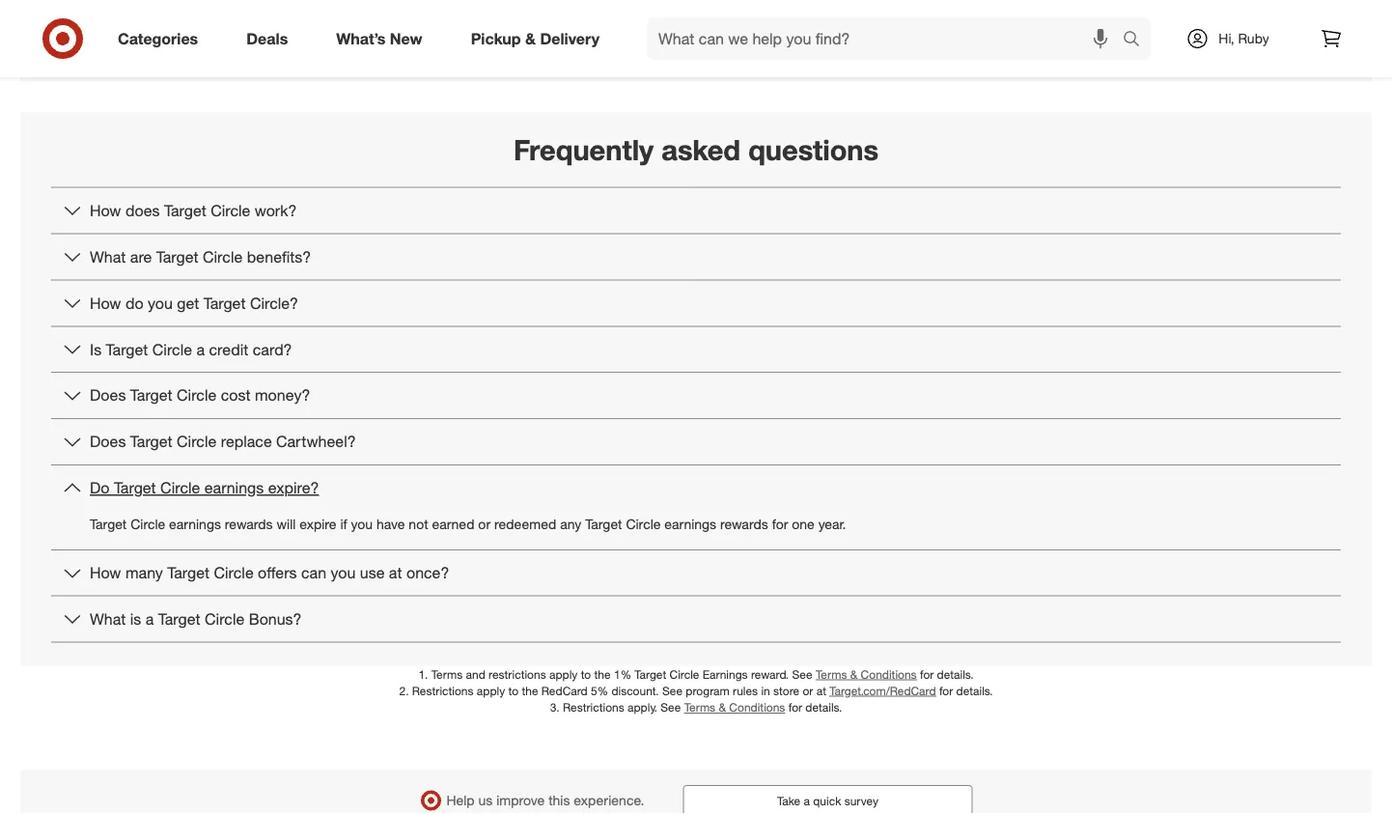 Task type: describe. For each thing, give the bounding box(es) containing it.
for right 'target.com/redcard' link
[[940, 684, 953, 698]]

search button
[[1115, 17, 1161, 64]]

do
[[125, 294, 144, 312]]

after
[[692, 15, 724, 34]]

how does target circle work? button
[[51, 188, 1342, 233]]

frequently asked questions
[[514, 133, 879, 167]]

redeemed
[[494, 516, 557, 532]]

delivery
[[540, 29, 600, 48]]

help us improve this experience.
[[447, 792, 644, 809]]

ruby
[[1239, 30, 1270, 47]]

categories link
[[101, 17, 222, 60]]

bonus?
[[249, 610, 302, 629]]

is
[[90, 340, 102, 359]]

do target circle earnings expire? button
[[51, 465, 1342, 511]]

once?
[[407, 563, 449, 582]]

track earnings and votes here after making eligible purchases.
[[481, 15, 911, 34]]

target circle earnings rewards will expire if you have not earned or redeemed any target circle earnings rewards for one year.
[[90, 516, 846, 532]]

1.
[[419, 667, 428, 681]]

quick
[[813, 793, 842, 808]]

for left one
[[772, 516, 788, 532]]

1 vertical spatial you
[[351, 516, 373, 532]]

what are target circle benefits? button
[[51, 234, 1342, 280]]

5%
[[591, 684, 609, 698]]

earnings
[[703, 667, 748, 681]]

circle?
[[250, 294, 298, 312]]

0 vertical spatial restrictions
[[412, 684, 474, 698]]

is target circle a credit card? button
[[51, 327, 1342, 372]]

how do you get target circle?
[[90, 294, 298, 312]]

asked
[[662, 133, 741, 167]]

1 horizontal spatial a
[[196, 340, 205, 359]]

0 vertical spatial you
[[148, 294, 173, 312]]

redcard
[[542, 684, 588, 698]]

does target circle cost money? button
[[51, 373, 1342, 418]]

3.
[[550, 700, 560, 715]]

1%
[[614, 667, 632, 681]]

0 horizontal spatial terms
[[431, 667, 463, 681]]

deals link
[[230, 17, 312, 60]]

1 vertical spatial apply
[[477, 684, 505, 698]]

pickup
[[471, 29, 521, 48]]

deals
[[246, 29, 288, 48]]

questions
[[749, 133, 879, 167]]

this
[[549, 792, 570, 809]]

how for how do you get target circle?
[[90, 294, 121, 312]]

2.
[[399, 684, 409, 698]]

earnings down do target circle earnings expire?
[[169, 516, 221, 532]]

any
[[560, 516, 582, 532]]

or inside 1. terms and restrictions apply to the 1% target circle earnings reward. see terms & conditions for details. 2. restrictions apply to the redcard 5% discount. see program rules in store or at target.com/redcard for details. 3. restrictions apply. see terms & conditions for details.
[[803, 684, 814, 698]]

1 rewards from the left
[[225, 516, 273, 532]]

take a quick survey
[[778, 793, 879, 808]]

do target circle earnings expire?
[[90, 478, 319, 497]]

what for what is a target circle bonus?
[[90, 610, 126, 629]]

track
[[481, 15, 517, 34]]

What can we help you find? suggestions appear below search field
[[647, 17, 1128, 60]]

us
[[479, 792, 493, 809]]

1 vertical spatial conditions
[[730, 700, 786, 715]]

circle left the bonus?
[[205, 610, 245, 629]]

1 vertical spatial see
[[662, 684, 683, 698]]

pickup & delivery link
[[455, 17, 624, 60]]

does
[[125, 201, 160, 220]]

in
[[761, 684, 770, 698]]

discount.
[[612, 684, 659, 698]]

circle inside dropdown button
[[177, 432, 217, 451]]

new
[[390, 29, 423, 48]]

does for does target circle replace cartwheel?
[[90, 432, 126, 451]]

help
[[447, 792, 475, 809]]

a inside button
[[804, 793, 810, 808]]

how for how many target circle offers can you use at once?
[[90, 563, 121, 582]]

hi,
[[1219, 30, 1235, 47]]

circle left work?
[[211, 201, 251, 220]]

does for does target circle cost money?
[[90, 386, 126, 405]]

circle inside 1. terms and restrictions apply to the 1% target circle earnings reward. see terms & conditions for details. 2. restrictions apply to the redcard 5% discount. see program rules in store or at target.com/redcard for details. 3. restrictions apply. see terms & conditions for details.
[[670, 667, 700, 681]]

target inside 1. terms and restrictions apply to the 1% target circle earnings reward. see terms & conditions for details. 2. restrictions apply to the redcard 5% discount. see program rules in store or at target.com/redcard for details. 3. restrictions apply. see terms & conditions for details.
[[635, 667, 667, 681]]

does target circle replace cartwheel? button
[[51, 419, 1342, 464]]

experience.
[[574, 792, 644, 809]]

do
[[90, 478, 110, 497]]

target.com/redcard
[[830, 684, 936, 698]]

work?
[[255, 201, 297, 220]]

expire?
[[268, 478, 319, 497]]

cartwheel?
[[276, 432, 356, 451]]

2 vertical spatial see
[[661, 700, 681, 715]]

0 horizontal spatial &
[[525, 29, 536, 48]]

circle down does target circle replace cartwheel?
[[160, 478, 200, 497]]

circle left offers
[[214, 563, 254, 582]]

is target circle a credit card?
[[90, 340, 292, 359]]

what's
[[336, 29, 386, 48]]

year.
[[819, 516, 846, 532]]

1 horizontal spatial restrictions
[[563, 700, 625, 715]]

1 vertical spatial a
[[146, 610, 154, 629]]

making
[[729, 15, 779, 34]]

eligible
[[783, 15, 832, 34]]

program
[[686, 684, 730, 698]]

circle down do target circle earnings expire? dropdown button
[[626, 516, 661, 532]]

pickup & delivery
[[471, 29, 600, 48]]

credit
[[209, 340, 249, 359]]

does target circle replace cartwheel?
[[90, 432, 356, 451]]

1 horizontal spatial terms
[[684, 700, 716, 715]]

how many target circle offers can you use at once?
[[90, 563, 449, 582]]



Task type: vqa. For each thing, say whether or not it's contained in the screenshot.
"a" to the bottom
yes



Task type: locate. For each thing, give the bounding box(es) containing it.
what is a target circle bonus?
[[90, 610, 302, 629]]

the down restrictions
[[522, 684, 538, 698]]

does inside dropdown button
[[90, 386, 126, 405]]

0 vertical spatial or
[[478, 516, 491, 532]]

0 horizontal spatial or
[[478, 516, 491, 532]]

0 horizontal spatial apply
[[477, 684, 505, 698]]

0 vertical spatial &
[[525, 29, 536, 48]]

the up the 5%
[[595, 667, 611, 681]]

circle down get on the left top
[[152, 340, 192, 359]]

how left many
[[90, 563, 121, 582]]

2 vertical spatial details.
[[806, 700, 843, 715]]

or right earned
[[478, 516, 491, 532]]

have
[[377, 516, 405, 532]]

terms down 'program'
[[684, 700, 716, 715]]

money?
[[255, 386, 310, 405]]

0 vertical spatial what
[[90, 247, 126, 266]]

1 horizontal spatial &
[[719, 700, 726, 715]]

what for what are target circle benefits?
[[90, 247, 126, 266]]

see right apply.
[[661, 700, 681, 715]]

2 vertical spatial &
[[719, 700, 726, 715]]

you right if
[[351, 516, 373, 532]]

1 vertical spatial or
[[803, 684, 814, 698]]

to up the 5%
[[581, 667, 591, 681]]

0 vertical spatial see
[[792, 667, 813, 681]]

many
[[125, 563, 163, 582]]

what left are
[[90, 247, 126, 266]]

a right 'take'
[[804, 793, 810, 808]]

does inside dropdown button
[[90, 432, 126, 451]]

1 vertical spatial what
[[90, 610, 126, 629]]

conditions down in
[[730, 700, 786, 715]]

0 horizontal spatial conditions
[[730, 700, 786, 715]]

what are target circle benefits?
[[90, 247, 311, 266]]

take
[[778, 793, 801, 808]]

&
[[525, 29, 536, 48], [851, 667, 858, 681], [719, 700, 726, 715]]

and
[[585, 15, 611, 34], [466, 667, 486, 681]]

you left use
[[331, 563, 356, 582]]

0 vertical spatial how
[[90, 201, 121, 220]]

circle down 'does target circle cost money?'
[[177, 432, 217, 451]]

at inside dropdown button
[[389, 563, 402, 582]]

terms & conditions link
[[816, 667, 917, 681], [684, 700, 786, 715]]

offers
[[258, 563, 297, 582]]

earnings right track
[[522, 15, 581, 34]]

restrictions
[[489, 667, 546, 681]]

1 how from the top
[[90, 201, 121, 220]]

0 vertical spatial and
[[585, 15, 611, 34]]

will
[[277, 516, 296, 532]]

what's new
[[336, 29, 423, 48]]

does down is
[[90, 386, 126, 405]]

frequently
[[514, 133, 654, 167]]

earnings down does target circle replace cartwheel?
[[205, 478, 264, 497]]

how for how does target circle work?
[[90, 201, 121, 220]]

circle up how do you get target circle?
[[203, 247, 243, 266]]

what left is
[[90, 610, 126, 629]]

1 vertical spatial and
[[466, 667, 486, 681]]

cost
[[221, 386, 251, 405]]

at right store
[[817, 684, 827, 698]]

1 horizontal spatial apply
[[550, 667, 578, 681]]

1 vertical spatial does
[[90, 432, 126, 451]]

see up store
[[792, 667, 813, 681]]

terms & conditions link for 3. restrictions apply. see
[[684, 700, 786, 715]]

here
[[657, 15, 688, 34]]

0 horizontal spatial terms & conditions link
[[684, 700, 786, 715]]

2 how from the top
[[90, 294, 121, 312]]

you right do
[[148, 294, 173, 312]]

& up 'target.com/redcard'
[[851, 667, 858, 681]]

earnings down do target circle earnings expire? dropdown button
[[665, 516, 717, 532]]

& down 'program'
[[719, 700, 726, 715]]

2 vertical spatial you
[[331, 563, 356, 582]]

2 rewards from the left
[[721, 516, 769, 532]]

earned
[[432, 516, 475, 532]]

improve
[[497, 792, 545, 809]]

1 horizontal spatial terms & conditions link
[[816, 667, 917, 681]]

does up do
[[90, 432, 126, 451]]

1 vertical spatial details.
[[957, 684, 993, 698]]

0 horizontal spatial restrictions
[[412, 684, 474, 698]]

reward.
[[751, 667, 789, 681]]

survey
[[845, 793, 879, 808]]

1 vertical spatial &
[[851, 667, 858, 681]]

benefits?
[[247, 247, 311, 266]]

and left the 'votes'
[[585, 15, 611, 34]]

card?
[[253, 340, 292, 359]]

how do you get target circle? button
[[51, 281, 1342, 326]]

get
[[177, 294, 199, 312]]

0 vertical spatial to
[[581, 667, 591, 681]]

can
[[301, 563, 327, 582]]

0 vertical spatial apply
[[550, 667, 578, 681]]

a right is
[[146, 610, 154, 629]]

search
[[1115, 31, 1161, 50]]

1 what from the top
[[90, 247, 126, 266]]

how
[[90, 201, 121, 220], [90, 294, 121, 312], [90, 563, 121, 582]]

and inside 1. terms and restrictions apply to the 1% target circle earnings reward. see terms & conditions for details. 2. restrictions apply to the redcard 5% discount. see program rules in store or at target.com/redcard for details. 3. restrictions apply. see terms & conditions for details.
[[466, 667, 486, 681]]

0 vertical spatial details.
[[937, 667, 974, 681]]

1 horizontal spatial conditions
[[861, 667, 917, 681]]

store
[[774, 684, 800, 698]]

rules
[[733, 684, 758, 698]]

how left do
[[90, 294, 121, 312]]

what
[[90, 247, 126, 266], [90, 610, 126, 629]]

2 horizontal spatial a
[[804, 793, 810, 808]]

0 horizontal spatial rewards
[[225, 516, 273, 532]]

apply up redcard
[[550, 667, 578, 681]]

0 horizontal spatial to
[[509, 684, 519, 698]]

rewards left one
[[721, 516, 769, 532]]

how left does
[[90, 201, 121, 220]]

apply
[[550, 667, 578, 681], [477, 684, 505, 698]]

circle up many
[[131, 516, 165, 532]]

for down store
[[789, 700, 803, 715]]

1 horizontal spatial the
[[595, 667, 611, 681]]

1 vertical spatial terms & conditions link
[[684, 700, 786, 715]]

2 does from the top
[[90, 432, 126, 451]]

0 vertical spatial a
[[196, 340, 205, 359]]

to down restrictions
[[509, 684, 519, 698]]

at
[[389, 563, 402, 582], [817, 684, 827, 698]]

2 horizontal spatial terms
[[816, 667, 847, 681]]

are
[[130, 247, 152, 266]]

1 horizontal spatial at
[[817, 684, 827, 698]]

0 horizontal spatial the
[[522, 684, 538, 698]]

restrictions down the 5%
[[563, 700, 625, 715]]

rewards
[[225, 516, 273, 532], [721, 516, 769, 532]]

circle up 'program'
[[670, 667, 700, 681]]

1 vertical spatial restrictions
[[563, 700, 625, 715]]

1. terms and restrictions apply to the 1% target circle earnings reward. see terms & conditions for details. 2. restrictions apply to the redcard 5% discount. see program rules in store or at target.com/redcard for details. 3. restrictions apply. see terms & conditions for details.
[[399, 667, 993, 715]]

see
[[792, 667, 813, 681], [662, 684, 683, 698], [661, 700, 681, 715]]

2 vertical spatial how
[[90, 563, 121, 582]]

1 vertical spatial at
[[817, 684, 827, 698]]

see left 'program'
[[662, 684, 683, 698]]

at right use
[[389, 563, 402, 582]]

0 vertical spatial at
[[389, 563, 402, 582]]

1 vertical spatial to
[[509, 684, 519, 698]]

1 horizontal spatial to
[[581, 667, 591, 681]]

does target circle cost money?
[[90, 386, 310, 405]]

use
[[360, 563, 385, 582]]

earnings inside do target circle earnings expire? dropdown button
[[205, 478, 264, 497]]

hi, ruby
[[1219, 30, 1270, 47]]

a
[[196, 340, 205, 359], [146, 610, 154, 629], [804, 793, 810, 808]]

1 vertical spatial how
[[90, 294, 121, 312]]

rewards left will
[[225, 516, 273, 532]]

target inside dropdown button
[[130, 432, 172, 451]]

1 horizontal spatial rewards
[[721, 516, 769, 532]]

0 vertical spatial conditions
[[861, 667, 917, 681]]

2 horizontal spatial &
[[851, 667, 858, 681]]

2 vertical spatial a
[[804, 793, 810, 808]]

expire
[[300, 516, 337, 532]]

terms & conditions link up 'target.com/redcard'
[[816, 667, 917, 681]]

purchases.
[[836, 15, 911, 34]]

circle left "cost"
[[177, 386, 217, 405]]

how many target circle offers can you use at once? button
[[51, 550, 1342, 596]]

terms up 'target.com/redcard' link
[[816, 667, 847, 681]]

3 how from the top
[[90, 563, 121, 582]]

for up 'target.com/redcard' link
[[920, 667, 934, 681]]

terms right 1.
[[431, 667, 463, 681]]

terms & conditions link down the "rules"
[[684, 700, 786, 715]]

1 horizontal spatial or
[[803, 684, 814, 698]]

restrictions
[[412, 684, 474, 698], [563, 700, 625, 715]]

apply down restrictions
[[477, 684, 505, 698]]

target
[[164, 201, 206, 220], [156, 247, 199, 266], [203, 294, 246, 312], [106, 340, 148, 359], [130, 386, 172, 405], [130, 432, 172, 451], [114, 478, 156, 497], [90, 516, 127, 532], [585, 516, 622, 532], [167, 563, 210, 582], [158, 610, 200, 629], [635, 667, 667, 681]]

0 vertical spatial the
[[595, 667, 611, 681]]

or right store
[[803, 684, 814, 698]]

& right track
[[525, 29, 536, 48]]

1 vertical spatial the
[[522, 684, 538, 698]]

0 horizontal spatial at
[[389, 563, 402, 582]]

0 horizontal spatial a
[[146, 610, 154, 629]]

1 horizontal spatial and
[[585, 15, 611, 34]]

for
[[772, 516, 788, 532], [920, 667, 934, 681], [940, 684, 953, 698], [789, 700, 803, 715]]

a left credit
[[196, 340, 205, 359]]

2 what from the top
[[90, 610, 126, 629]]

at inside 1. terms and restrictions apply to the 1% target circle earnings reward. see terms & conditions for details. 2. restrictions apply to the redcard 5% discount. see program rules in store or at target.com/redcard for details. 3. restrictions apply. see terms & conditions for details.
[[817, 684, 827, 698]]

0 vertical spatial terms & conditions link
[[816, 667, 917, 681]]

categories
[[118, 29, 198, 48]]

is
[[130, 610, 141, 629]]

conditions
[[861, 667, 917, 681], [730, 700, 786, 715]]

if
[[340, 516, 347, 532]]

and for terms
[[466, 667, 486, 681]]

0 horizontal spatial and
[[466, 667, 486, 681]]

terms & conditions link for 1. terms and restrictions apply to the 1% target circle earnings reward. see
[[816, 667, 917, 681]]

0 vertical spatial does
[[90, 386, 126, 405]]

replace
[[221, 432, 272, 451]]

and left restrictions
[[466, 667, 486, 681]]

apply.
[[628, 700, 658, 715]]

and for earnings
[[585, 15, 611, 34]]

restrictions down 1.
[[412, 684, 474, 698]]

what is a target circle bonus? button
[[51, 597, 1342, 642]]

votes
[[616, 15, 653, 34]]

circle
[[211, 201, 251, 220], [203, 247, 243, 266], [152, 340, 192, 359], [177, 386, 217, 405], [177, 432, 217, 451], [160, 478, 200, 497], [131, 516, 165, 532], [626, 516, 661, 532], [214, 563, 254, 582], [205, 610, 245, 629], [670, 667, 700, 681]]

conditions up 'target.com/redcard' link
[[861, 667, 917, 681]]

not
[[409, 516, 428, 532]]

take a quick survey button
[[683, 785, 973, 814]]

1 does from the top
[[90, 386, 126, 405]]



